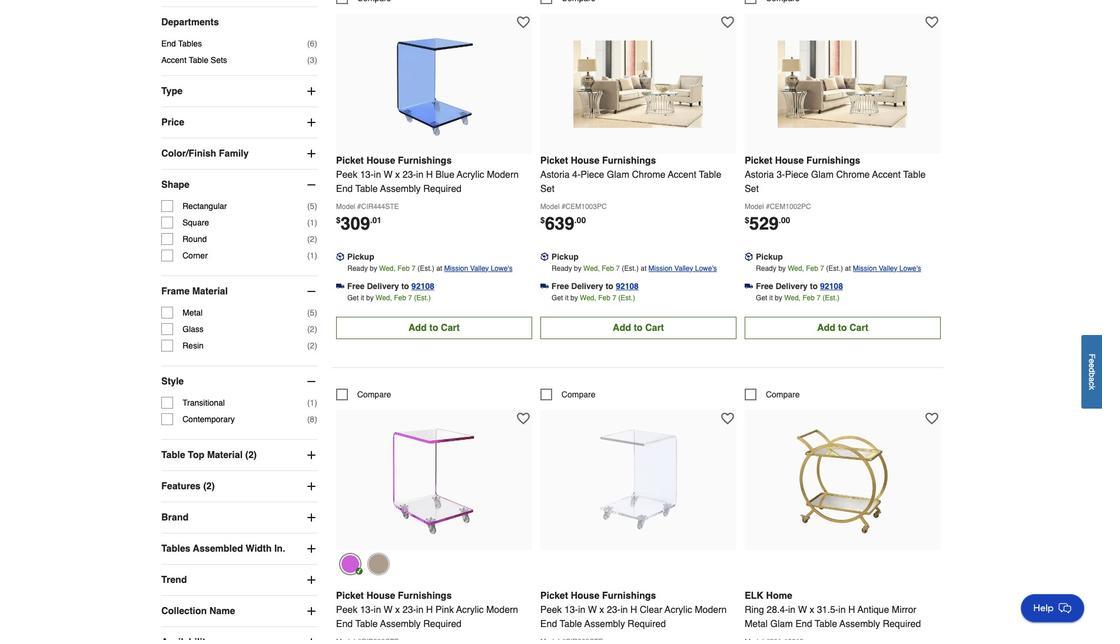 Task type: vqa. For each thing, say whether or not it's contained in the screenshot.


Task type: locate. For each thing, give the bounding box(es) containing it.
1 vertical spatial (2)
[[203, 481, 215, 492]]

3 add from the left
[[817, 323, 836, 333]]

plus image inside color/finish family button
[[306, 148, 317, 160]]

1 add from the left
[[409, 323, 427, 333]]

23- inside picket house furnishings peek 13-in w x 23-in h pink acrylic modern end table assembly required
[[403, 605, 416, 615]]

2 horizontal spatial get
[[756, 294, 768, 302]]

1 horizontal spatial heart outline image
[[926, 412, 939, 425]]

acrylic inside picket house furnishings peek 13-in w x 23-in h pink acrylic modern end table assembly required
[[456, 605, 484, 615]]

1 delivery from the left
[[367, 281, 399, 291]]

f e e d b a c k
[[1088, 354, 1097, 390]]

1 horizontal spatial free
[[552, 281, 569, 291]]

truck filled image for second pickup icon from the right
[[541, 282, 549, 290]]

2 vertical spatial 2
[[310, 341, 315, 350]]

furnishings for picket house furnishings astoria 3-piece glam chrome accent table set
[[807, 155, 861, 166]]

furnishings inside picket house furnishings peek 13-in w x 23-in h pink acrylic modern end table assembly required
[[398, 591, 452, 601]]

pickup image down 529
[[745, 253, 753, 261]]

0 horizontal spatial add to cart button
[[336, 317, 532, 339]]

11 ) from the top
[[315, 415, 317, 424]]

1 horizontal spatial chrome
[[837, 169, 870, 180]]

metal up glass
[[183, 308, 203, 317]]

tables assembled width in.
[[161, 544, 285, 554]]

5 for shape
[[310, 201, 315, 211]]

heart outline image
[[517, 16, 530, 29], [926, 16, 939, 29], [517, 412, 530, 425], [721, 412, 734, 425]]

2 vertical spatial ( 2 )
[[307, 341, 317, 350]]

3 ( 2 ) from the top
[[307, 341, 317, 350]]

set inside picket house furnishings astoria 3-piece glam chrome accent table set
[[745, 184, 759, 194]]

2 horizontal spatial delivery
[[776, 281, 808, 291]]

2 free from the left
[[552, 281, 569, 291]]

furnishings inside picket house furnishings astoria 4-piece glam chrome accent table set
[[602, 155, 656, 166]]

pickup down "$ 309 .01"
[[347, 252, 374, 261]]

w left clear
[[588, 605, 597, 615]]

1 horizontal spatial add to cart button
[[541, 317, 737, 339]]

required inside picket house furnishings peek 13-in w x 23-in h pink acrylic modern end table assembly required
[[423, 619, 462, 629]]

$ inside "$ 529 .00"
[[745, 215, 750, 225]]

92108 button
[[412, 280, 435, 292], [616, 280, 639, 292], [820, 280, 843, 292]]

truck filled image for third pickup icon from right
[[336, 282, 344, 290]]

3 plus image from the top
[[306, 449, 317, 461]]

plus image inside the tables assembled width in. button
[[306, 543, 317, 555]]

modern left ring
[[695, 605, 727, 615]]

round
[[183, 234, 207, 244]]

1 horizontal spatial delivery
[[571, 281, 604, 291]]

23- left the 'blue'
[[403, 169, 416, 180]]

w inside picket house furnishings peek 13-in w x 23-in h pink acrylic modern end table assembly required
[[384, 605, 393, 615]]

2 horizontal spatial get it by wed, feb 7 (est.)
[[756, 294, 840, 302]]

chrome inside picket house furnishings astoria 4-piece glam chrome accent table set
[[632, 169, 666, 180]]

1 horizontal spatial truck filled image
[[541, 282, 549, 290]]

mission valley lowe's button for 92108 button for third pickup icon from right
[[444, 262, 513, 274]]

2 2 from the top
[[310, 324, 315, 334]]

3 mission valley lowe's button from the left
[[853, 262, 922, 274]]

0 vertical spatial 1
[[310, 218, 315, 227]]

1 vertical spatial 1
[[310, 251, 315, 260]]

table
[[189, 55, 208, 65], [699, 169, 722, 180], [904, 169, 926, 180], [355, 184, 378, 194], [161, 450, 185, 460], [355, 619, 378, 629], [560, 619, 582, 629], [815, 619, 838, 629]]

) for glass
[[315, 324, 317, 334]]

1 horizontal spatial .00
[[779, 215, 791, 225]]

0 horizontal spatial get
[[347, 294, 359, 302]]

required
[[423, 184, 462, 194], [423, 619, 462, 629], [628, 619, 666, 629], [883, 619, 921, 629]]

0 horizontal spatial piece
[[581, 169, 604, 180]]

required down pink
[[423, 619, 462, 629]]

material
[[192, 286, 228, 297], [207, 450, 243, 460]]

gold image
[[367, 553, 390, 575]]

1 compare from the left
[[357, 390, 391, 399]]

e up b
[[1088, 364, 1097, 368]]

1 horizontal spatial it
[[565, 294, 569, 302]]

e
[[1088, 359, 1097, 364], [1088, 364, 1097, 368]]

astoria for astoria 4-piece glam chrome accent table set
[[541, 169, 570, 180]]

1 vertical spatial ( 1 )
[[307, 251, 317, 260]]

0 horizontal spatial 92108
[[412, 281, 435, 291]]

.01
[[370, 215, 382, 225]]

material right frame
[[192, 286, 228, 297]]

2 delivery from the left
[[571, 281, 604, 291]]

glam inside picket house furnishings astoria 3-piece glam chrome accent table set
[[811, 169, 834, 180]]

1 .00 from the left
[[575, 215, 586, 225]]

furnishings for picket house furnishings astoria 4-piece glam chrome accent table set
[[602, 155, 656, 166]]

( for end tables
[[307, 39, 310, 48]]

ready down actual price $529.00 element
[[756, 264, 777, 272]]

2 ( from the top
[[307, 55, 310, 65]]

x left clear
[[600, 605, 604, 615]]

0 horizontal spatial truck filled image
[[336, 282, 344, 290]]

1 ( 5 ) from the top
[[307, 201, 317, 211]]

astoria left 4- at top
[[541, 169, 570, 180]]

3 ( from the top
[[307, 201, 310, 211]]

2 mission valley lowe's button from the left
[[649, 262, 717, 274]]

a
[[1088, 377, 1097, 382]]

13-
[[360, 169, 374, 180], [360, 605, 374, 615], [565, 605, 578, 615]]

1 ready by wed, feb 7 (est.) at mission valley lowe's from the left
[[347, 264, 513, 272]]

2 lowe's from the left
[[695, 264, 717, 272]]

0 horizontal spatial mission valley lowe's button
[[444, 262, 513, 274]]

2 horizontal spatial #
[[766, 202, 770, 211]]

1 cart from the left
[[441, 323, 460, 333]]

furnishings inside picket house furnishings peek 13-in w x 23-in h clear acrylic modern end table assembly required
[[602, 591, 656, 601]]

glam
[[607, 169, 630, 180], [811, 169, 834, 180], [771, 619, 793, 629]]

0 vertical spatial (2)
[[245, 450, 257, 460]]

add to cart for second add to cart button from right
[[613, 323, 664, 333]]

1 horizontal spatial 92108 button
[[616, 280, 639, 292]]

acrylic right clear
[[665, 605, 692, 615]]

h left pink
[[426, 605, 433, 615]]

free for truck filled image corresponding to second pickup icon from the right
[[552, 281, 569, 291]]

92108 button for third pickup icon
[[820, 280, 843, 292]]

w inside picket house furnishings peek 13-in w x 23-in h clear acrylic modern end table assembly required
[[588, 605, 597, 615]]

1 2 from the top
[[310, 234, 315, 244]]

end inside picket house furnishings peek 13-in w x 23-in h pink acrylic modern end table assembly required
[[336, 619, 353, 629]]

x inside picket house furnishings peek 13-in w x 23-in h clear acrylic modern end table assembly required
[[600, 605, 604, 615]]

set up model # cem1002pc
[[745, 184, 759, 194]]

antique
[[858, 605, 890, 615]]

ready by wed, feb 7 (est.) at mission valley lowe's
[[347, 264, 513, 272], [552, 264, 717, 272], [756, 264, 922, 272]]

13- inside picket house furnishings peek 13-in w x 23-in h blue acrylic modern end table assembly required
[[360, 169, 374, 180]]

material inside frame material button
[[192, 286, 228, 297]]

house for picket house furnishings peek 13-in w x 23-in h pink acrylic modern end table assembly required
[[367, 591, 395, 601]]

picket house furnishings astoria 3-piece glam chrome accent table set
[[745, 155, 926, 194]]

3 92108 from the left
[[820, 281, 843, 291]]

peek inside picket house furnishings peek 13-in w x 23-in h pink acrylic modern end table assembly required
[[336, 605, 358, 615]]

valley for second pickup icon from the right
[[675, 264, 693, 272]]

picket house furnishings cir444ste peek 13-in w x 23-in h blue acrylic modern end table assembly required image
[[369, 19, 499, 149]]

23- for clear
[[607, 605, 621, 615]]

to
[[401, 281, 409, 291], [606, 281, 614, 291], [810, 281, 818, 291], [430, 323, 438, 333], [634, 323, 643, 333], [838, 323, 847, 333]]

minus image inside shape button
[[306, 179, 317, 191]]

collection name
[[161, 606, 235, 617]]

x for clear
[[600, 605, 604, 615]]

1 model from the left
[[336, 202, 355, 211]]

0 horizontal spatial cart
[[441, 323, 460, 333]]

2 horizontal spatial compare
[[766, 390, 800, 399]]

assembly
[[380, 184, 421, 194], [380, 619, 421, 629], [585, 619, 625, 629], [840, 619, 880, 629]]

heart outline image
[[721, 16, 734, 29], [926, 412, 939, 425]]

2 horizontal spatial mission
[[853, 264, 877, 272]]

table inside picket house furnishings peek 13-in w x 23-in h clear acrylic modern end table assembly required
[[560, 619, 582, 629]]

23- left clear
[[607, 605, 621, 615]]

chrome inside picket house furnishings astoria 3-piece glam chrome accent table set
[[837, 169, 870, 180]]

plus image
[[306, 148, 317, 160], [306, 480, 317, 492], [306, 512, 317, 523], [306, 543, 317, 555]]

0 horizontal spatial ready by wed, feb 7 (est.) at mission valley lowe's
[[347, 264, 513, 272]]

compare for 5001669881 element
[[562, 390, 596, 399]]

end inside picket house furnishings peek 13-in w x 23-in h clear acrylic modern end table assembly required
[[541, 619, 557, 629]]

free for third pickup icon truck filled image
[[756, 281, 774, 291]]

furnishings for picket house furnishings peek 13-in w x 23-in h clear acrylic modern end table assembly required
[[602, 591, 656, 601]]

astoria inside picket house furnishings astoria 4-piece glam chrome accent table set
[[541, 169, 570, 180]]

house inside picket house furnishings peek 13-in w x 23-in h pink acrylic modern end table assembly required
[[367, 591, 395, 601]]

get it by wed, feb 7 (est.)
[[347, 294, 431, 302], [552, 294, 635, 302], [756, 294, 840, 302]]

)
[[315, 39, 317, 48], [315, 55, 317, 65], [315, 201, 317, 211], [315, 218, 317, 227], [315, 234, 317, 244], [315, 251, 317, 260], [315, 308, 317, 317], [315, 324, 317, 334], [315, 341, 317, 350], [315, 398, 317, 407], [315, 415, 317, 424]]

tables up accent table sets
[[178, 39, 202, 48]]

picket inside picket house furnishings peek 13-in w x 23-in h clear acrylic modern end table assembly required
[[541, 591, 568, 601]]

2 horizontal spatial mission valley lowe's button
[[853, 262, 922, 274]]

1 1 from the top
[[310, 218, 315, 227]]

feb
[[398, 264, 410, 272], [602, 264, 614, 272], [806, 264, 819, 272], [394, 294, 406, 302], [598, 294, 611, 302], [803, 294, 815, 302]]

astoria inside picket house furnishings astoria 3-piece glam chrome accent table set
[[745, 169, 774, 180]]

.00 inside "$ 529 .00"
[[779, 215, 791, 225]]

glam down 28.4-
[[771, 619, 793, 629]]

8 ) from the top
[[315, 324, 317, 334]]

furnishings inside picket house furnishings astoria 3-piece glam chrome accent table set
[[807, 155, 861, 166]]

peek for peek 13-in w x 23-in h clear acrylic modern end table assembly required
[[541, 605, 562, 615]]

piece for 4-
[[581, 169, 604, 180]]

modern inside picket house furnishings peek 13-in w x 23-in h pink acrylic modern end table assembly required
[[486, 605, 518, 615]]

model up 309
[[336, 202, 355, 211]]

actual price $309.01 element
[[336, 213, 382, 234]]

h left antique on the right bottom
[[849, 605, 855, 615]]

1 vertical spatial ( 5 )
[[307, 308, 317, 317]]

( 1 ) for corner
[[307, 251, 317, 260]]

0 horizontal spatial glam
[[607, 169, 630, 180]]

6 plus image from the top
[[306, 637, 317, 640]]

1 ( 1 ) from the top
[[307, 218, 317, 227]]

plus image inside 'brand' "button"
[[306, 512, 317, 523]]

w left 31.5-
[[798, 605, 807, 615]]

0 horizontal spatial add
[[409, 323, 427, 333]]

) for accent table sets
[[315, 55, 317, 65]]

sets
[[211, 55, 227, 65]]

3 compare from the left
[[766, 390, 800, 399]]

2 compare from the left
[[562, 390, 596, 399]]

required inside picket house furnishings peek 13-in w x 23-in h blue acrylic modern end table assembly required
[[423, 184, 462, 194]]

assembly inside picket house furnishings peek 13-in w x 23-in h pink acrylic modern end table assembly required
[[380, 619, 421, 629]]

1 horizontal spatial add
[[613, 323, 631, 333]]

required for pink
[[423, 619, 462, 629]]

1 lowe's from the left
[[491, 264, 513, 272]]

1 horizontal spatial get it by wed, feb 7 (est.)
[[552, 294, 635, 302]]

4 plus image from the top
[[306, 574, 317, 586]]

h inside picket house furnishings peek 13-in w x 23-in h blue acrylic modern end table assembly required
[[426, 169, 433, 180]]

3 truck filled image from the left
[[745, 282, 753, 290]]

piece inside picket house furnishings astoria 3-piece glam chrome accent table set
[[785, 169, 809, 180]]

lowe's for 'mission valley lowe's' button related to 92108 button for third pickup icon from right
[[491, 264, 513, 272]]

1 horizontal spatial (2)
[[245, 450, 257, 460]]

acrylic inside picket house furnishings peek 13-in w x 23-in h blue acrylic modern end table assembly required
[[457, 169, 484, 180]]

2 vertical spatial ( 1 )
[[307, 398, 317, 407]]

3 free from the left
[[756, 281, 774, 291]]

0 vertical spatial 2
[[310, 234, 315, 244]]

trend button
[[161, 565, 317, 595]]

2 chrome from the left
[[837, 169, 870, 180]]

1 horizontal spatial pickup image
[[541, 253, 549, 261]]

compare inside 5001769891 element
[[357, 390, 391, 399]]

3 ( 1 ) from the top
[[307, 398, 317, 407]]

assembly inside picket house furnishings peek 13-in w x 23-in h clear acrylic modern end table assembly required
[[585, 619, 625, 629]]

4 ( from the top
[[307, 218, 310, 227]]

0 horizontal spatial valley
[[470, 264, 489, 272]]

w
[[384, 169, 393, 180], [384, 605, 393, 615], [588, 605, 597, 615], [798, 605, 807, 615]]

3 at from the left
[[845, 264, 851, 272]]

material right top
[[207, 450, 243, 460]]

house for picket house furnishings peek 13-in w x 23-in h clear acrylic modern end table assembly required
[[571, 591, 600, 601]]

at
[[437, 264, 442, 272], [641, 264, 647, 272], [845, 264, 851, 272]]

(2)
[[245, 450, 257, 460], [203, 481, 215, 492]]

ready down $ 639 .00
[[552, 264, 572, 272]]

picket for picket house furnishings peek 13-in w x 23-in h clear acrylic modern end table assembly required
[[541, 591, 568, 601]]

assembly for clear
[[585, 619, 625, 629]]

house
[[367, 155, 395, 166], [571, 155, 600, 166], [775, 155, 804, 166], [367, 591, 395, 601], [571, 591, 600, 601]]

2 at from the left
[[641, 264, 647, 272]]

(2) right features
[[203, 481, 215, 492]]

required for mirror
[[883, 619, 921, 629]]

(2) right top
[[245, 450, 257, 460]]

assembly for mirror
[[840, 619, 880, 629]]

picket inside picket house furnishings peek 13-in w x 23-in h blue acrylic modern end table assembly required
[[336, 155, 364, 166]]

w down gold image
[[384, 605, 393, 615]]

2 vertical spatial 1
[[310, 398, 315, 407]]

2 $ from the left
[[541, 215, 545, 225]]

compare inside the 1002441932 "element"
[[766, 390, 800, 399]]

1 horizontal spatial lowe's
[[695, 264, 717, 272]]

lowe's for 'mission valley lowe's' button for 92108 button related to third pickup icon
[[900, 264, 922, 272]]

family
[[219, 148, 249, 159]]

1 horizontal spatial free delivery to 92108
[[552, 281, 639, 291]]

1 astoria from the left
[[541, 169, 570, 180]]

3 $ from the left
[[745, 215, 750, 225]]

7
[[412, 264, 416, 272], [616, 264, 620, 272], [821, 264, 825, 272], [408, 294, 412, 302], [613, 294, 617, 302], [817, 294, 821, 302]]

0 horizontal spatial get it by wed, feb 7 (est.)
[[347, 294, 431, 302]]

departments element
[[161, 16, 317, 28]]

tables down brand
[[161, 544, 191, 554]]

2 # from the left
[[562, 202, 566, 211]]

23- left pink
[[403, 605, 416, 615]]

$ inside $ 639 .00
[[541, 215, 545, 225]]

required inside elk home ring 28.4-in w x 31.5-in h antique mirror metal glam end table assembly required
[[883, 619, 921, 629]]

house inside picket house furnishings astoria 4-piece glam chrome accent table set
[[571, 155, 600, 166]]

pickup down actual price $529.00 element
[[756, 252, 783, 261]]

plus image
[[306, 85, 317, 97], [306, 117, 317, 128], [306, 449, 317, 461], [306, 574, 317, 586], [306, 605, 317, 617], [306, 637, 317, 640]]

0 horizontal spatial compare
[[357, 390, 391, 399]]

h left clear
[[631, 605, 637, 615]]

modern right the 'blue'
[[487, 169, 519, 180]]

accent table sets
[[161, 55, 227, 65]]

# up $ 639 .00
[[562, 202, 566, 211]]

elk
[[745, 591, 764, 601]]

ready down actual price $309.01 "element"
[[347, 264, 368, 272]]

astoria for astoria 3-piece glam chrome accent table set
[[745, 169, 774, 180]]

.00
[[575, 215, 586, 225], [779, 215, 791, 225]]

7 ( from the top
[[307, 308, 310, 317]]

w inside picket house furnishings peek 13-in w x 23-in h blue acrylic modern end table assembly required
[[384, 169, 393, 180]]

acrylic inside picket house furnishings peek 13-in w x 23-in h clear acrylic modern end table assembly required
[[665, 605, 692, 615]]

house inside picket house furnishings astoria 3-piece glam chrome accent table set
[[775, 155, 804, 166]]

tables
[[178, 39, 202, 48], [161, 544, 191, 554]]

0 horizontal spatial heart outline image
[[721, 16, 734, 29]]

3 # from the left
[[766, 202, 770, 211]]

13- inside picket house furnishings peek 13-in w x 23-in h pink acrylic modern end table assembly required
[[360, 605, 374, 615]]

minus image inside frame material button
[[306, 286, 317, 297]]

plus image for table top material
[[306, 449, 317, 461]]

2 horizontal spatial add to cart
[[817, 323, 869, 333]]

assembly inside picket house furnishings peek 13-in w x 23-in h blue acrylic modern end table assembly required
[[380, 184, 421, 194]]

1 e from the top
[[1088, 359, 1097, 364]]

x left 31.5-
[[810, 605, 815, 615]]

0 horizontal spatial lowe's
[[491, 264, 513, 272]]

2 truck filled image from the left
[[541, 282, 549, 290]]

chrome
[[632, 169, 666, 180], [837, 169, 870, 180]]

13- inside picket house furnishings peek 13-in w x 23-in h clear acrylic modern end table assembly required
[[565, 605, 578, 615]]

3 lowe's from the left
[[900, 264, 922, 272]]

1 vertical spatial tables
[[161, 544, 191, 554]]

0 horizontal spatial $
[[336, 215, 341, 225]]

2 horizontal spatial lowe's
[[900, 264, 922, 272]]

x inside elk home ring 28.4-in w x 31.5-in h antique mirror metal glam end table assembly required
[[810, 605, 815, 615]]

chrome for 4-
[[632, 169, 666, 180]]

table inside elk home ring 28.4-in w x 31.5-in h antique mirror metal glam end table assembly required
[[815, 619, 838, 629]]

1 truck filled image from the left
[[336, 282, 344, 290]]

model up 529
[[745, 202, 764, 211]]

2 plus image from the top
[[306, 117, 317, 128]]

x inside picket house furnishings peek 13-in w x 23-in h pink acrylic modern end table assembly required
[[395, 605, 400, 615]]

5001938975 element
[[745, 0, 800, 4]]

309
[[341, 213, 370, 234]]

acrylic for clear
[[665, 605, 692, 615]]

x for pink
[[395, 605, 400, 615]]

plus image for tables assembled width in.
[[306, 543, 317, 555]]

1 # from the left
[[357, 202, 361, 211]]

5 for frame material
[[310, 308, 315, 317]]

end inside elk home ring 28.4-in w x 31.5-in h antique mirror metal glam end table assembly required
[[796, 619, 813, 629]]

0 vertical spatial tables
[[178, 39, 202, 48]]

( for transitional
[[307, 398, 310, 407]]

modern inside picket house furnishings peek 13-in w x 23-in h clear acrylic modern end table assembly required
[[695, 605, 727, 615]]

( 6 )
[[307, 39, 317, 48]]

0 horizontal spatial chrome
[[632, 169, 666, 180]]

add
[[409, 323, 427, 333], [613, 323, 631, 333], [817, 323, 836, 333]]

w inside elk home ring 28.4-in w x 31.5-in h antique mirror metal glam end table assembly required
[[798, 605, 807, 615]]

required down the 'blue'
[[423, 184, 462, 194]]

acrylic for pink
[[456, 605, 484, 615]]

picket inside picket house furnishings peek 13-in w x 23-in h pink acrylic modern end table assembly required
[[336, 591, 364, 601]]

d
[[1088, 368, 1097, 373]]

1 ready from the left
[[347, 264, 368, 272]]

modern inside picket house furnishings peek 13-in w x 23-in h blue acrylic modern end table assembly required
[[487, 169, 519, 180]]

1 horizontal spatial set
[[745, 184, 759, 194]]

0 horizontal spatial accent
[[161, 55, 187, 65]]

( for accent table sets
[[307, 55, 310, 65]]

1 add to cart from the left
[[409, 323, 460, 333]]

peek
[[336, 169, 358, 180], [336, 605, 358, 615], [541, 605, 562, 615]]

modern right pink
[[486, 605, 518, 615]]

5001769891 element
[[336, 388, 391, 400]]

1 horizontal spatial glam
[[771, 619, 793, 629]]

required inside picket house furnishings peek 13-in w x 23-in h clear acrylic modern end table assembly required
[[628, 619, 666, 629]]

set up model # cem1003pc
[[541, 184, 555, 194]]

truck filled image
[[336, 282, 344, 290], [541, 282, 549, 290], [745, 282, 753, 290]]

2 horizontal spatial valley
[[879, 264, 898, 272]]

1 ) from the top
[[315, 39, 317, 48]]

table inside picket house furnishings astoria 3-piece glam chrome accent table set
[[904, 169, 926, 180]]

1 horizontal spatial valley
[[675, 264, 693, 272]]

3 plus image from the top
[[306, 512, 317, 523]]

valley for third pickup icon from right
[[470, 264, 489, 272]]

set inside picket house furnishings astoria 4-piece glam chrome accent table set
[[541, 184, 555, 194]]

peek for peek 13-in w x 23-in h pink acrylic modern end table assembly required
[[336, 605, 358, 615]]

style
[[161, 376, 184, 387]]

0 horizontal spatial model
[[336, 202, 355, 211]]

add to cart for 3rd add to cart button from left
[[817, 323, 869, 333]]

2 .00 from the left
[[779, 215, 791, 225]]

0 horizontal spatial (2)
[[203, 481, 215, 492]]

1 horizontal spatial compare
[[562, 390, 596, 399]]

features
[[161, 481, 201, 492]]

1 horizontal spatial metal
[[745, 619, 768, 629]]

picket inside picket house furnishings astoria 3-piece glam chrome accent table set
[[745, 155, 773, 166]]

furnishings inside picket house furnishings peek 13-in w x 23-in h blue acrylic modern end table assembly required
[[398, 155, 452, 166]]

10 ( from the top
[[307, 398, 310, 407]]

piece up cem1002pc
[[785, 169, 809, 180]]

top
[[188, 450, 204, 460]]

1 horizontal spatial ready
[[552, 264, 572, 272]]

2 horizontal spatial glam
[[811, 169, 834, 180]]

astoria
[[541, 169, 570, 180], [745, 169, 774, 180]]

1 add to cart button from the left
[[336, 317, 532, 339]]

2 set from the left
[[745, 184, 759, 194]]

2 astoria from the left
[[745, 169, 774, 180]]

92108
[[412, 281, 435, 291], [616, 281, 639, 291], [820, 281, 843, 291]]

9 ( from the top
[[307, 341, 310, 350]]

2 cart from the left
[[645, 323, 664, 333]]

it
[[361, 294, 364, 302], [565, 294, 569, 302], [770, 294, 773, 302]]

peek inside picket house furnishings peek 13-in w x 23-in h blue acrylic modern end table assembly required
[[336, 169, 358, 180]]

1 horizontal spatial add to cart
[[613, 323, 664, 333]]

compare for 5001769891 element
[[357, 390, 391, 399]]

0 vertical spatial ( 2 )
[[307, 234, 317, 244]]

actual price $639.00 element
[[541, 213, 586, 234]]

2 it from the left
[[565, 294, 569, 302]]

w up cir444ste
[[384, 169, 393, 180]]

2
[[310, 234, 315, 244], [310, 324, 315, 334], [310, 341, 315, 350]]

2 horizontal spatial add
[[817, 323, 836, 333]]

) for contemporary
[[315, 415, 317, 424]]

0 vertical spatial metal
[[183, 308, 203, 317]]

1 vertical spatial 5
[[310, 308, 315, 317]]

glam right 4- at top
[[607, 169, 630, 180]]

lowe's
[[491, 264, 513, 272], [695, 264, 717, 272], [900, 264, 922, 272]]

.00 for 529
[[779, 215, 791, 225]]

h inside picket house furnishings peek 13-in w x 23-in h pink acrylic modern end table assembly required
[[426, 605, 433, 615]]

1 horizontal spatial pickup
[[552, 252, 579, 261]]

2 horizontal spatial it
[[770, 294, 773, 302]]

end for picket house furnishings peek 13-in w x 23-in h pink acrylic modern end table assembly required
[[336, 619, 353, 629]]

contemporary
[[183, 415, 235, 424]]

x for blue
[[395, 169, 400, 180]]

7 ) from the top
[[315, 308, 317, 317]]

required for clear
[[628, 619, 666, 629]]

accent for picket house furnishings astoria 4-piece glam chrome accent table set
[[668, 169, 697, 180]]

0 horizontal spatial delivery
[[367, 281, 399, 291]]

9 ) from the top
[[315, 341, 317, 350]]

# up actual price $529.00 element
[[766, 202, 770, 211]]

2 pickup from the left
[[552, 252, 579, 261]]

1 horizontal spatial model
[[541, 202, 560, 211]]

23- inside picket house furnishings peek 13-in w x 23-in h blue acrylic modern end table assembly required
[[403, 169, 416, 180]]

2 1 from the top
[[310, 251, 315, 260]]

3
[[310, 55, 315, 65]]

model up "639"
[[541, 202, 560, 211]]

2 valley from the left
[[675, 264, 693, 272]]

astoria left 3-
[[745, 169, 774, 180]]

assembly inside elk home ring 28.4-in w x 31.5-in h antique mirror metal glam end table assembly required
[[840, 619, 880, 629]]

1 pickup image from the left
[[336, 253, 344, 261]]

.00 down cem1002pc
[[779, 215, 791, 225]]

house inside picket house furnishings peek 13-in w x 23-in h clear acrylic modern end table assembly required
[[571, 591, 600, 601]]

pink image
[[339, 553, 361, 575]]

3 get from the left
[[756, 294, 768, 302]]

2 horizontal spatial ready
[[756, 264, 777, 272]]

2 horizontal spatial pickup image
[[745, 253, 753, 261]]

1 horizontal spatial accent
[[668, 169, 697, 180]]

e up d
[[1088, 359, 1097, 364]]

actual price $529.00 element
[[745, 213, 791, 234]]

picket
[[336, 155, 364, 166], [541, 155, 568, 166], [745, 155, 773, 166], [336, 591, 364, 601], [541, 591, 568, 601]]

(est.)
[[418, 264, 435, 272], [622, 264, 639, 272], [826, 264, 843, 272], [414, 294, 431, 302], [619, 294, 635, 302], [823, 294, 840, 302]]

1 horizontal spatial mission valley lowe's button
[[649, 262, 717, 274]]

compare for the 1002441932 "element"
[[766, 390, 800, 399]]

compare inside 5001669881 element
[[562, 390, 596, 399]]

plus image inside trend button
[[306, 574, 317, 586]]

0 horizontal spatial set
[[541, 184, 555, 194]]

acrylic right pink
[[456, 605, 484, 615]]

2 model from the left
[[541, 202, 560, 211]]

2 get from the left
[[552, 294, 563, 302]]

metal down ring
[[745, 619, 768, 629]]

23- inside picket house furnishings peek 13-in w x 23-in h clear acrylic modern end table assembly required
[[607, 605, 621, 615]]

$ inside "$ 309 .01"
[[336, 215, 341, 225]]

0 horizontal spatial it
[[361, 294, 364, 302]]

( for glass
[[307, 324, 310, 334]]

add to cart for 1st add to cart button
[[409, 323, 460, 333]]

h for pink
[[426, 605, 433, 615]]

required down mirror
[[883, 619, 921, 629]]

1 vertical spatial 2
[[310, 324, 315, 334]]

minus image
[[306, 179, 317, 191], [306, 286, 317, 297]]

blue
[[436, 169, 455, 180]]

add to cart button
[[336, 317, 532, 339], [541, 317, 737, 339], [745, 317, 941, 339]]

end inside picket house furnishings peek 13-in w x 23-in h blue acrylic modern end table assembly required
[[336, 184, 353, 194]]

0 vertical spatial heart outline image
[[721, 16, 734, 29]]

plus image inside collection name button
[[306, 605, 317, 617]]

c
[[1088, 382, 1097, 386]]

picket inside picket house furnishings astoria 4-piece glam chrome accent table set
[[541, 155, 568, 166]]

glam inside picket house furnishings astoria 4-piece glam chrome accent table set
[[607, 169, 630, 180]]

0 vertical spatial minus image
[[306, 179, 317, 191]]

3 1 from the top
[[310, 398, 315, 407]]

1 horizontal spatial at
[[641, 264, 647, 272]]

( for round
[[307, 234, 310, 244]]

1 horizontal spatial piece
[[785, 169, 809, 180]]

1 horizontal spatial cart
[[645, 323, 664, 333]]

furnishings
[[398, 155, 452, 166], [602, 155, 656, 166], [807, 155, 861, 166], [398, 591, 452, 601], [602, 591, 656, 601]]

2 horizontal spatial model
[[745, 202, 764, 211]]

1 it from the left
[[361, 294, 364, 302]]

pickup image down "639"
[[541, 253, 549, 261]]

2 ( 5 ) from the top
[[307, 308, 317, 317]]

w for blue
[[384, 169, 393, 180]]

piece for 3-
[[785, 169, 809, 180]]

1 horizontal spatial $
[[541, 215, 545, 225]]

0 horizontal spatial pickup image
[[336, 253, 344, 261]]

piece up cem1003pc
[[581, 169, 604, 180]]

peek for peek 13-in w x 23-in h blue acrylic modern end table assembly required
[[336, 169, 358, 180]]

name
[[210, 606, 235, 617]]

acrylic for blue
[[457, 169, 484, 180]]

pickup image down 309
[[336, 253, 344, 261]]

) for resin
[[315, 341, 317, 350]]

cart for 1st add to cart button
[[441, 323, 460, 333]]

add to cart
[[409, 323, 460, 333], [613, 323, 664, 333], [817, 323, 869, 333]]

x up cir444ste
[[395, 169, 400, 180]]

x
[[395, 169, 400, 180], [395, 605, 400, 615], [600, 605, 604, 615], [810, 605, 815, 615]]

valley for third pickup icon
[[879, 264, 898, 272]]

modern for peek 13-in w x 23-in h blue acrylic modern end table assembly required
[[487, 169, 519, 180]]

.00 down cem1003pc
[[575, 215, 586, 225]]

3 add to cart from the left
[[817, 323, 869, 333]]

picket house furnishings peek 13-in w x 23-in h blue acrylic modern end table assembly required
[[336, 155, 519, 194]]

$ for 639
[[541, 215, 545, 225]]

accent inside picket house furnishings astoria 3-piece glam chrome accent table set
[[872, 169, 901, 180]]

cem1003pc
[[566, 202, 607, 211]]

1 valley from the left
[[470, 264, 489, 272]]

h inside picket house furnishings peek 13-in w x 23-in h clear acrylic modern end table assembly required
[[631, 605, 637, 615]]

pickup down $ 639 .00
[[552, 252, 579, 261]]

frame material button
[[161, 276, 317, 307]]

0 horizontal spatial .00
[[575, 215, 586, 225]]

by
[[370, 264, 377, 272], [574, 264, 582, 272], [779, 264, 786, 272], [366, 294, 374, 302], [571, 294, 578, 302], [775, 294, 783, 302]]

plus image inside type button
[[306, 85, 317, 97]]

1 horizontal spatial #
[[562, 202, 566, 211]]

$ down model # cem1002pc
[[745, 215, 750, 225]]

.00 inside $ 639 .00
[[575, 215, 586, 225]]

glam right 3-
[[811, 169, 834, 180]]

3-
[[777, 169, 785, 180]]

2 add to cart from the left
[[613, 323, 664, 333]]

2 horizontal spatial at
[[845, 264, 851, 272]]

13- for peek 13-in w x 23-in h clear acrylic modern end table assembly required
[[565, 605, 578, 615]]

0 horizontal spatial free
[[347, 281, 365, 291]]

x left pink
[[395, 605, 400, 615]]

color/finish family
[[161, 148, 249, 159]]

1 horizontal spatial astoria
[[745, 169, 774, 180]]

x inside picket house furnishings peek 13-in w x 23-in h blue acrylic modern end table assembly required
[[395, 169, 400, 180]]

set
[[541, 184, 555, 194], [745, 184, 759, 194]]

5 plus image from the top
[[306, 605, 317, 617]]

pickup image
[[336, 253, 344, 261], [541, 253, 549, 261], [745, 253, 753, 261]]

plus image inside price button
[[306, 117, 317, 128]]

$ 529 .00
[[745, 213, 791, 234]]

5
[[310, 201, 315, 211], [310, 308, 315, 317]]

$ down model # cir444ste at the left top
[[336, 215, 341, 225]]

required down clear
[[628, 619, 666, 629]]

( 2 )
[[307, 234, 317, 244], [307, 324, 317, 334], [307, 341, 317, 350]]

23- for pink
[[403, 605, 416, 615]]

acrylic right the 'blue'
[[457, 169, 484, 180]]

# up "$ 309 .01"
[[357, 202, 361, 211]]

0 horizontal spatial #
[[357, 202, 361, 211]]

0 horizontal spatial mission
[[444, 264, 468, 272]]

model
[[336, 202, 355, 211], [541, 202, 560, 211], [745, 202, 764, 211]]

peek inside picket house furnishings peek 13-in w x 23-in h clear acrylic modern end table assembly required
[[541, 605, 562, 615]]

house inside picket house furnishings peek 13-in w x 23-in h blue acrylic modern end table assembly required
[[367, 155, 395, 166]]

1 horizontal spatial ready by wed, feb 7 (est.) at mission valley lowe's
[[552, 264, 717, 272]]

cart for second add to cart button from right
[[645, 323, 664, 333]]

frame material
[[161, 286, 228, 297]]

accent inside picket house furnishings astoria 4-piece glam chrome accent table set
[[668, 169, 697, 180]]

0 horizontal spatial 92108 button
[[412, 280, 435, 292]]

3 model from the left
[[745, 202, 764, 211]]

3 ) from the top
[[315, 201, 317, 211]]

piece inside picket house furnishings astoria 4-piece glam chrome accent table set
[[581, 169, 604, 180]]

1 ( from the top
[[307, 39, 310, 48]]

$ down model # cem1003pc
[[541, 215, 545, 225]]

# for picket house furnishings peek 13-in w x 23-in h blue acrylic modern end table assembly required
[[357, 202, 361, 211]]

h left the 'blue'
[[426, 169, 433, 180]]

1 piece from the left
[[581, 169, 604, 180]]



Task type: describe. For each thing, give the bounding box(es) containing it.
mission valley lowe's button for 92108 button for second pickup icon from the right
[[649, 262, 717, 274]]

table inside picket house furnishings astoria 4-piece glam chrome accent table set
[[699, 169, 722, 180]]

) for corner
[[315, 251, 317, 260]]

1 get it by wed, feb 7 (est.) from the left
[[347, 294, 431, 302]]

table inside picket house furnishings peek 13-in w x 23-in h blue acrylic modern end table assembly required
[[355, 184, 378, 194]]

set for astoria 4-piece glam chrome accent table set
[[541, 184, 555, 194]]

1 mission from the left
[[444, 264, 468, 272]]

model # cir444ste
[[336, 202, 399, 211]]

plus image for brand
[[306, 512, 317, 523]]

shape
[[161, 180, 190, 190]]

clear
[[640, 605, 663, 615]]

cart for 3rd add to cart button from left
[[850, 323, 869, 333]]

brand
[[161, 512, 189, 523]]

( 5 ) for frame material
[[307, 308, 317, 317]]

house for picket house furnishings astoria 3-piece glam chrome accent table set
[[775, 155, 804, 166]]

assembly for pink
[[380, 619, 421, 629]]

assembled
[[193, 544, 243, 554]]

lowe's for 92108 button for second pickup icon from the right's 'mission valley lowe's' button
[[695, 264, 717, 272]]

( 1 ) for transitional
[[307, 398, 317, 407]]

chrome for 3-
[[837, 169, 870, 180]]

( for resin
[[307, 341, 310, 350]]

w for pink
[[384, 605, 393, 615]]

price button
[[161, 107, 317, 138]]

2 for frame material
[[310, 341, 315, 350]]

.00 for 639
[[575, 215, 586, 225]]

trend
[[161, 575, 187, 585]]

3 ready by wed, feb 7 (est.) at mission valley lowe's from the left
[[756, 264, 922, 272]]

furnishings for picket house furnishings peek 13-in w x 23-in h blue acrylic modern end table assembly required
[[398, 155, 452, 166]]

639
[[545, 213, 575, 234]]

3 mission from the left
[[853, 264, 877, 272]]

modern for peek 13-in w x 23-in h clear acrylic modern end table assembly required
[[695, 605, 727, 615]]

2 pickup image from the left
[[541, 253, 549, 261]]

4-
[[573, 169, 581, 180]]

1 pickup from the left
[[347, 252, 374, 261]]

) for end tables
[[315, 39, 317, 48]]

1 at from the left
[[437, 264, 442, 272]]

( 2 ) for frame material
[[307, 341, 317, 350]]

h inside elk home ring 28.4-in w x 31.5-in h antique mirror metal glam end table assembly required
[[849, 605, 855, 615]]

cem1002pc
[[770, 202, 811, 211]]

glam for 3-
[[811, 169, 834, 180]]

1 for square
[[310, 218, 315, 227]]

1002441932 element
[[745, 388, 800, 400]]

metal inside elk home ring 28.4-in w x 31.5-in h antique mirror metal glam end table assembly required
[[745, 619, 768, 629]]

table top material (2)
[[161, 450, 257, 460]]

1 92108 from the left
[[412, 281, 435, 291]]

2 ready by wed, feb 7 (est.) at mission valley lowe's from the left
[[552, 264, 717, 272]]

529
[[750, 213, 779, 234]]

model for astoria 3-piece glam chrome accent table set
[[745, 202, 764, 211]]

picket house furnishings cem1002pc astoria 3-piece glam chrome accent table set image
[[778, 19, 908, 149]]

modern for peek 13-in w x 23-in h pink acrylic modern end table assembly required
[[486, 605, 518, 615]]

collection
[[161, 606, 207, 617]]

2 plus image from the top
[[306, 480, 317, 492]]

3 pickup from the left
[[756, 252, 783, 261]]

3 get it by wed, feb 7 (est.) from the left
[[756, 294, 840, 302]]

cir444ste
[[361, 202, 399, 211]]

help button
[[1021, 594, 1085, 623]]

f
[[1088, 354, 1097, 359]]

2 mission from the left
[[649, 264, 673, 272]]

glass
[[183, 324, 204, 334]]

color/finish family button
[[161, 138, 317, 169]]

picket for picket house furnishings peek 13-in w x 23-in h blue acrylic modern end table assembly required
[[336, 155, 364, 166]]

picket house furnishings cem1003pc astoria 4-piece glam chrome accent table set image
[[574, 19, 703, 149]]

2 add to cart button from the left
[[541, 317, 737, 339]]

in.
[[274, 544, 285, 554]]

departments
[[161, 17, 219, 28]]

( 3 )
[[307, 55, 317, 65]]

house for picket house furnishings peek 13-in w x 23-in h blue acrylic modern end table assembly required
[[367, 155, 395, 166]]

features (2)
[[161, 481, 215, 492]]

b
[[1088, 373, 1097, 377]]

style button
[[161, 366, 317, 397]]

13- for peek 13-in w x 23-in h pink acrylic modern end table assembly required
[[360, 605, 374, 615]]

transitional
[[183, 398, 225, 407]]

glam inside elk home ring 28.4-in w x 31.5-in h antique mirror metal glam end table assembly required
[[771, 619, 793, 629]]

tables inside button
[[161, 544, 191, 554]]

picket house furnishings peek 13-in w x 23-in h clear acrylic modern end table assembly required
[[541, 591, 727, 629]]

3 it from the left
[[770, 294, 773, 302]]

$ for 529
[[745, 215, 750, 225]]

1 free delivery to 92108 from the left
[[347, 281, 435, 291]]

resin
[[183, 341, 204, 350]]

) for metal
[[315, 308, 317, 317]]

1 for corner
[[310, 251, 315, 260]]

picket for picket house furnishings astoria 4-piece glam chrome accent table set
[[541, 155, 568, 166]]

plus image for price
[[306, 117, 317, 128]]

1 get from the left
[[347, 294, 359, 302]]

required for blue
[[423, 184, 462, 194]]

house for picket house furnishings astoria 4-piece glam chrome accent table set
[[571, 155, 600, 166]]

color/finish
[[161, 148, 216, 159]]

1 vertical spatial material
[[207, 450, 243, 460]]

( 5 ) for shape
[[307, 201, 317, 211]]

picket house furnishings cir800ste peek 13-in w x 23-in h pink acrylic modern end table assembly required image
[[369, 416, 499, 545]]

$ 639 .00
[[541, 213, 586, 234]]

1 vertical spatial heart outline image
[[926, 412, 939, 425]]

mirror
[[892, 605, 917, 615]]

2 free delivery to 92108 from the left
[[552, 281, 639, 291]]

minus image for frame material
[[306, 286, 317, 297]]

elk home ring 28.4-in w x 31.5-in h antique mirror metal glam end table assembly required
[[745, 591, 921, 629]]

accent for picket house furnishings astoria 3-piece glam chrome accent table set
[[872, 169, 901, 180]]

plus image for collection name
[[306, 605, 317, 617]]

92108 button for second pickup icon from the right
[[616, 280, 639, 292]]

end tables
[[161, 39, 202, 48]]

width
[[246, 544, 272, 554]]

square
[[183, 218, 209, 227]]

shape button
[[161, 170, 317, 200]]

home
[[766, 591, 793, 601]]

) for rectangular
[[315, 201, 317, 211]]

model # cem1003pc
[[541, 202, 607, 211]]

2 ready from the left
[[552, 264, 572, 272]]

help
[[1034, 602, 1054, 614]]

92108 button for third pickup icon from right
[[412, 280, 435, 292]]

( for contemporary
[[307, 415, 310, 424]]

assembly for blue
[[380, 184, 421, 194]]

5001669881 element
[[541, 388, 596, 400]]

13- for peek 13-in w x 23-in h blue acrylic modern end table assembly required
[[360, 169, 374, 180]]

frame
[[161, 286, 190, 297]]

3 pickup image from the left
[[745, 253, 753, 261]]

( 8 )
[[307, 415, 317, 424]]

picket house furnishings astoria 4-piece glam chrome accent table set
[[541, 155, 722, 194]]

rectangular
[[183, 201, 227, 211]]

6
[[310, 39, 315, 48]]

) for round
[[315, 234, 317, 244]]

model for peek 13-in w x 23-in h blue acrylic modern end table assembly required
[[336, 202, 355, 211]]

pink
[[436, 605, 454, 615]]

2 for shape
[[310, 234, 315, 244]]

plus image for type
[[306, 85, 317, 97]]

k
[[1088, 386, 1097, 390]]

price
[[161, 117, 184, 128]]

set for astoria 3-piece glam chrome accent table set
[[745, 184, 759, 194]]

8
[[310, 415, 315, 424]]

3 ready from the left
[[756, 264, 777, 272]]

minus image for shape
[[306, 179, 317, 191]]

table inside picket house furnishings peek 13-in w x 23-in h pink acrylic modern end table assembly required
[[355, 619, 378, 629]]

( for corner
[[307, 251, 310, 260]]

picket for picket house furnishings peek 13-in w x 23-in h pink acrylic modern end table assembly required
[[336, 591, 364, 601]]

f e e d b a c k button
[[1082, 335, 1103, 409]]

ring
[[745, 605, 764, 615]]

elk home 351-10212 ring 28.4-in w x 31.5-in h antique mirror metal glam end table assembly required image
[[778, 416, 908, 545]]

h for clear
[[631, 605, 637, 615]]

31.5-
[[817, 605, 839, 615]]

tables assembled width in. button
[[161, 534, 317, 564]]

speech bubbles outlined image
[[1057, 600, 1074, 617]]

2 e from the top
[[1088, 364, 1097, 368]]

brand button
[[161, 502, 317, 533]]

$ 309 .01
[[336, 213, 382, 234]]

2 92108 from the left
[[616, 281, 639, 291]]

furnishings for picket house furnishings peek 13-in w x 23-in h pink acrylic modern end table assembly required
[[398, 591, 452, 601]]

( 1 ) for square
[[307, 218, 317, 227]]

2 ( 2 ) from the top
[[307, 324, 317, 334]]

glam for 4-
[[607, 169, 630, 180]]

5001670509 element
[[336, 0, 391, 4]]

) for square
[[315, 218, 317, 227]]

picket house furnishings cir500ste peek 13-in w x 23-in h clear acrylic modern end table assembly required image
[[574, 416, 703, 545]]

2 add from the left
[[613, 323, 631, 333]]

3 delivery from the left
[[776, 281, 808, 291]]

0 horizontal spatial metal
[[183, 308, 203, 317]]

end for elk home ring 28.4-in w x 31.5-in h antique mirror metal glam end table assembly required
[[796, 619, 813, 629]]

# for picket house furnishings astoria 4-piece glam chrome accent table set
[[562, 202, 566, 211]]

corner
[[183, 251, 208, 260]]

model # cem1002pc
[[745, 202, 811, 211]]

5001938653 element
[[541, 0, 596, 4]]

mission valley lowe's button for 92108 button related to third pickup icon
[[853, 262, 922, 274]]

type button
[[161, 76, 317, 107]]

picket house furnishings peek 13-in w x 23-in h pink acrylic modern end table assembly required
[[336, 591, 518, 629]]

truck filled image for third pickup icon
[[745, 282, 753, 290]]

model for astoria 4-piece glam chrome accent table set
[[541, 202, 560, 211]]

3 free delivery to 92108 from the left
[[756, 281, 843, 291]]

minus image
[[306, 376, 317, 387]]

3 add to cart button from the left
[[745, 317, 941, 339]]

type
[[161, 86, 183, 96]]

w for clear
[[588, 605, 597, 615]]

2 get it by wed, feb 7 (est.) from the left
[[552, 294, 635, 302]]

28.4-
[[767, 605, 788, 615]]

free for truck filled image related to third pickup icon from right
[[347, 281, 365, 291]]

23- for blue
[[403, 169, 416, 180]]

collection name button
[[161, 596, 317, 627]]



